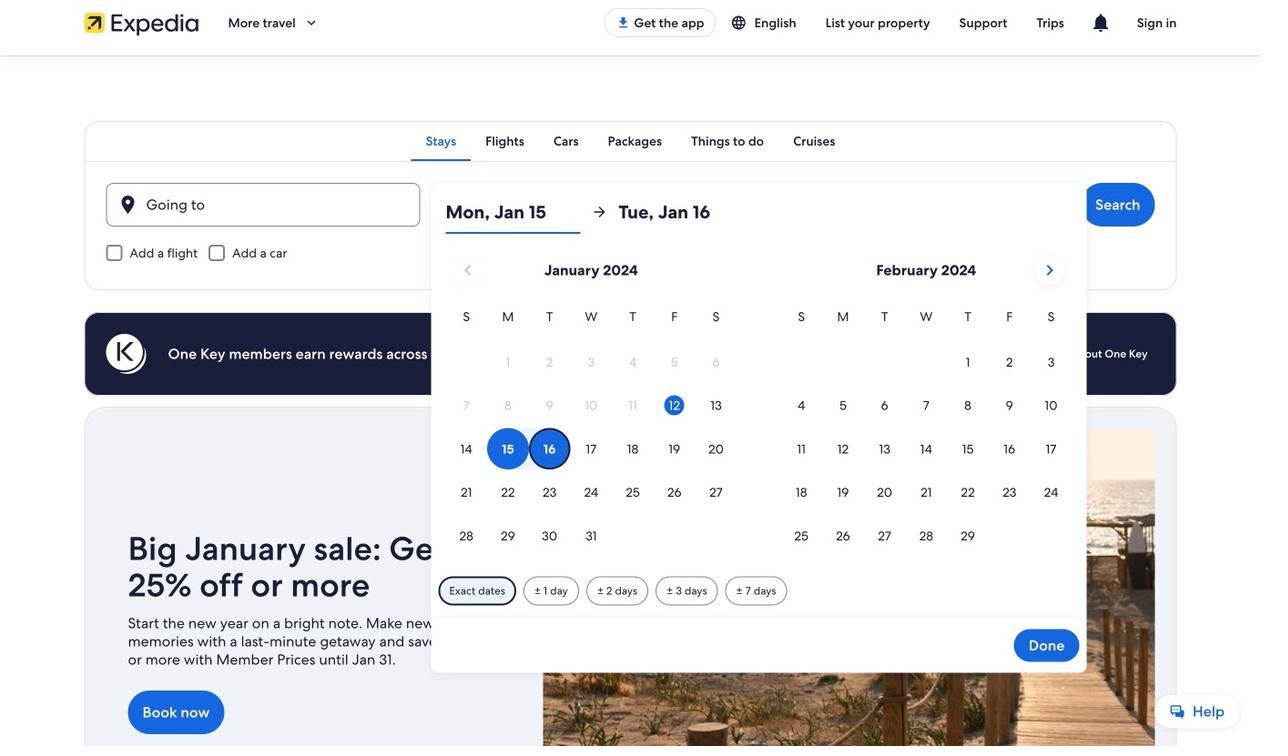 Task type: describe. For each thing, give the bounding box(es) containing it.
today element
[[664, 396, 684, 416]]

small image
[[731, 15, 754, 31]]

download the app button image
[[616, 15, 630, 30]]

previous month image
[[457, 260, 479, 281]]

expedia logo image
[[84, 10, 199, 36]]



Task type: vqa. For each thing, say whether or not it's contained in the screenshot.
Vacation Packages link
no



Task type: locate. For each thing, give the bounding box(es) containing it.
february 2024 element
[[781, 307, 1072, 559]]

tab list
[[84, 121, 1177, 161]]

main content
[[0, 56, 1261, 747]]

application
[[446, 249, 1072, 559]]

directional image
[[591, 204, 608, 220]]

january 2024 element
[[446, 307, 737, 559]]

more travel image
[[303, 15, 319, 31]]

next month image
[[1039, 260, 1061, 281]]

communication center icon image
[[1090, 12, 1112, 34]]



